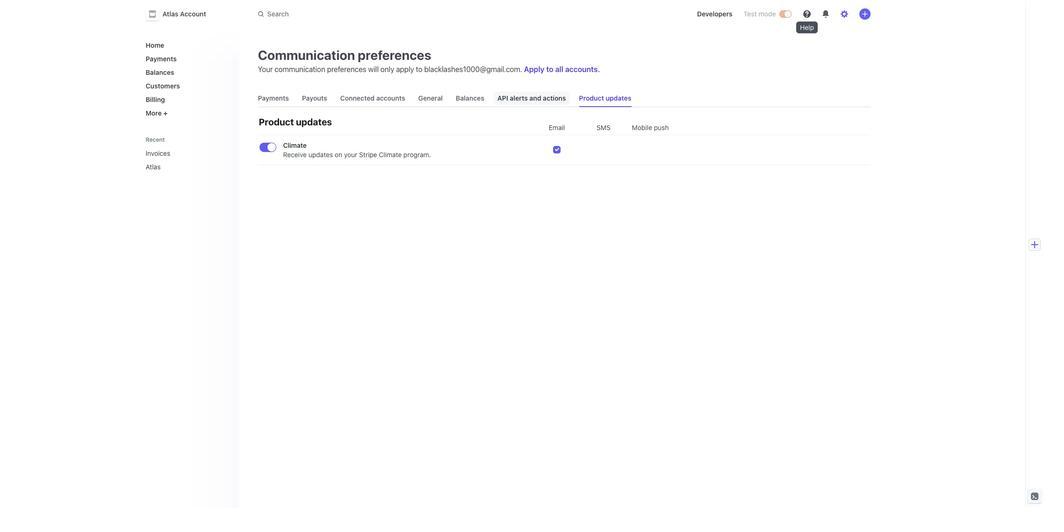 Task type: locate. For each thing, give the bounding box(es) containing it.
0 horizontal spatial balances
[[146, 68, 174, 76]]

updates
[[606, 94, 632, 102], [296, 116, 332, 127], [309, 151, 333, 159]]

climate up 'receive'
[[283, 141, 307, 149]]

balances
[[146, 68, 174, 76], [456, 94, 485, 102]]

product updates up sms
[[579, 94, 632, 102]]

0 horizontal spatial payments link
[[142, 51, 232, 66]]

atlas inside button
[[163, 10, 178, 18]]

home
[[146, 41, 164, 49]]

payments link down your
[[254, 90, 293, 107]]

stripe
[[359, 151, 377, 159]]

1 vertical spatial product updates
[[259, 116, 332, 127]]

1 horizontal spatial payments link
[[254, 90, 293, 107]]

0 horizontal spatial balances link
[[142, 65, 232, 80]]

to left the all
[[547, 65, 554, 73]]

atlas link
[[142, 159, 219, 175]]

sms
[[597, 124, 611, 131]]

updates up sms
[[606, 94, 632, 102]]

balances link down home link
[[142, 65, 232, 80]]

email
[[549, 124, 565, 131]]

0 vertical spatial updates
[[606, 94, 632, 102]]

test
[[744, 10, 757, 18]]

help image
[[804, 10, 811, 18]]

product updates inside tab list
[[579, 94, 632, 102]]

1 vertical spatial payments link
[[254, 90, 293, 107]]

0 horizontal spatial payments
[[146, 55, 177, 63]]

0 horizontal spatial product updates
[[259, 116, 332, 127]]

1 vertical spatial preferences
[[327, 65, 367, 73]]

climate receive updates on your stripe climate program.
[[283, 141, 431, 159]]

customers link
[[142, 78, 232, 94]]

balances down blacklashes1000@gmail.com.
[[456, 94, 485, 102]]

core navigation links element
[[142, 37, 232, 121]]

Search text field
[[252, 5, 516, 23]]

0 vertical spatial payments
[[146, 55, 177, 63]]

payments down your
[[258, 94, 289, 102]]

product down accounts.
[[579, 94, 604, 102]]

receive
[[283, 151, 307, 159]]

updates down payouts link at the left top of the page
[[296, 116, 332, 127]]

preferences up only
[[358, 47, 432, 63]]

0 vertical spatial balances
[[146, 68, 174, 76]]

0 horizontal spatial product
[[259, 116, 294, 127]]

preferences
[[358, 47, 432, 63], [327, 65, 367, 73]]

tab list
[[254, 90, 871, 107]]

blacklashes1000@gmail.com.
[[425, 65, 522, 73]]

product up 'receive'
[[259, 116, 294, 127]]

atlas left account
[[163, 10, 178, 18]]

1 horizontal spatial climate
[[379, 151, 402, 159]]

communication preferences your communication preferences will only apply to blacklashes1000@gmail.com. apply to all accounts.
[[258, 47, 600, 73]]

1 vertical spatial updates
[[296, 116, 332, 127]]

0 horizontal spatial atlas
[[146, 163, 161, 171]]

1 horizontal spatial balances link
[[452, 90, 488, 107]]

push
[[654, 124, 669, 131]]

apply
[[396, 65, 414, 73]]

search
[[267, 10, 289, 18]]

2 vertical spatial updates
[[309, 151, 333, 159]]

1 horizontal spatial product updates
[[579, 94, 632, 102]]

your
[[258, 65, 273, 73]]

updates left on
[[309, 151, 333, 159]]

atlas inside 'link'
[[146, 163, 161, 171]]

and
[[530, 94, 542, 102]]

1 vertical spatial climate
[[379, 151, 402, 159]]

0 horizontal spatial climate
[[283, 141, 307, 149]]

0 vertical spatial product updates
[[579, 94, 632, 102]]

1 vertical spatial payments
[[258, 94, 289, 102]]

0 horizontal spatial to
[[416, 65, 423, 73]]

help tooltip
[[797, 22, 818, 33]]

0 vertical spatial product
[[579, 94, 604, 102]]

climate
[[283, 141, 307, 149], [379, 151, 402, 159]]

invoices link
[[142, 146, 219, 161]]

payments down "home"
[[146, 55, 177, 63]]

clear history image
[[223, 137, 229, 142]]

balances link down blacklashes1000@gmail.com.
[[452, 90, 488, 107]]

climate right stripe
[[379, 151, 402, 159]]

general
[[419, 94, 443, 102]]

Search search field
[[252, 5, 516, 23]]

atlas for atlas account
[[163, 10, 178, 18]]

atlas down invoices
[[146, 163, 161, 171]]

0 vertical spatial climate
[[283, 141, 307, 149]]

1 vertical spatial atlas
[[146, 163, 161, 171]]

1 horizontal spatial balances
[[456, 94, 485, 102]]

to
[[416, 65, 423, 73], [547, 65, 554, 73]]

communication
[[258, 47, 355, 63]]

1 horizontal spatial product
[[579, 94, 604, 102]]

to right apply
[[416, 65, 423, 73]]

1 horizontal spatial to
[[547, 65, 554, 73]]

0 vertical spatial balances link
[[142, 65, 232, 80]]

1 horizontal spatial atlas
[[163, 10, 178, 18]]

payments link up customers link
[[142, 51, 232, 66]]

all
[[556, 65, 564, 73]]

1 horizontal spatial payments
[[258, 94, 289, 102]]

product updates link
[[576, 90, 635, 107]]

tab list containing payments
[[254, 90, 871, 107]]

more
[[146, 109, 162, 117]]

payments
[[146, 55, 177, 63], [258, 94, 289, 102]]

pin to navigation image
[[223, 149, 231, 157]]

atlas
[[163, 10, 178, 18], [146, 163, 161, 171]]

alerts
[[510, 94, 528, 102]]

balances link
[[142, 65, 232, 80], [452, 90, 488, 107]]

product updates
[[579, 94, 632, 102], [259, 116, 332, 127]]

preferences left the will
[[327, 65, 367, 73]]

+
[[163, 109, 168, 117]]

recent
[[146, 136, 165, 143]]

0 vertical spatial payments link
[[142, 51, 232, 66]]

product inside tab list
[[579, 94, 604, 102]]

recent navigation links element
[[136, 132, 239, 175]]

api
[[498, 94, 508, 102]]

balances up customers
[[146, 68, 174, 76]]

payments link
[[142, 51, 232, 66], [254, 90, 293, 107]]

product updates down payouts link at the left top of the page
[[259, 116, 332, 127]]

1 vertical spatial balances
[[456, 94, 485, 102]]

mobile push
[[632, 124, 669, 131]]

0 vertical spatial atlas
[[163, 10, 178, 18]]

payments inside core navigation links element
[[146, 55, 177, 63]]

only
[[381, 65, 395, 73]]

product
[[579, 94, 604, 102], [259, 116, 294, 127]]



Task type: describe. For each thing, give the bounding box(es) containing it.
updates inside climate receive updates on your stripe climate program.
[[309, 151, 333, 159]]

connected accounts link
[[337, 90, 409, 107]]

more +
[[146, 109, 168, 117]]

payouts
[[302, 94, 327, 102]]

pin to navigation image
[[223, 163, 231, 171]]

0 vertical spatial preferences
[[358, 47, 432, 63]]

2 to from the left
[[547, 65, 554, 73]]

apply to all accounts. button
[[524, 65, 600, 73]]

atlas for atlas
[[146, 163, 161, 171]]

your
[[344, 151, 358, 159]]

general link
[[415, 90, 447, 107]]

1 vertical spatial product
[[259, 116, 294, 127]]

recent element
[[136, 146, 239, 175]]

account
[[180, 10, 206, 18]]

atlas account button
[[146, 7, 216, 21]]

billing link
[[142, 92, 232, 107]]

connected accounts
[[340, 94, 405, 102]]

billing
[[146, 95, 165, 103]]

apply
[[524, 65, 545, 73]]

customers
[[146, 82, 180, 90]]

invoices
[[146, 149, 170, 157]]

1 vertical spatial balances link
[[452, 90, 488, 107]]

1 to from the left
[[416, 65, 423, 73]]

test mode
[[744, 10, 776, 18]]

mode
[[759, 10, 776, 18]]

actions
[[543, 94, 566, 102]]

api alerts and actions link
[[494, 90, 570, 107]]

developers link
[[694, 7, 737, 22]]

settings image
[[841, 10, 848, 18]]

payouts link
[[298, 90, 331, 107]]

api alerts and actions
[[498, 94, 566, 102]]

accounts.
[[566, 65, 600, 73]]

developers
[[697, 10, 733, 18]]

home link
[[142, 37, 232, 53]]

on
[[335, 151, 342, 159]]

accounts
[[377, 94, 405, 102]]

balances inside core navigation links element
[[146, 68, 174, 76]]

connected
[[340, 94, 375, 102]]

updates inside product updates link
[[606, 94, 632, 102]]

atlas account
[[163, 10, 206, 18]]

program.
[[404, 151, 431, 159]]

will
[[368, 65, 379, 73]]

mobile
[[632, 124, 653, 131]]

balances inside tab list
[[456, 94, 485, 102]]

communication
[[275, 65, 325, 73]]

payments inside tab list
[[258, 94, 289, 102]]

help
[[800, 23, 814, 31]]



Task type: vqa. For each thing, say whether or not it's contained in the screenshot.
the Stripe in the The # The Library Needs To Be Configured With Your Account'S Secret Key. # Ensure The Key Is Kept Out Of Any Version Control System You Might Be Using. Stripe . Api_Key = 'Sk_Test_...'
no



